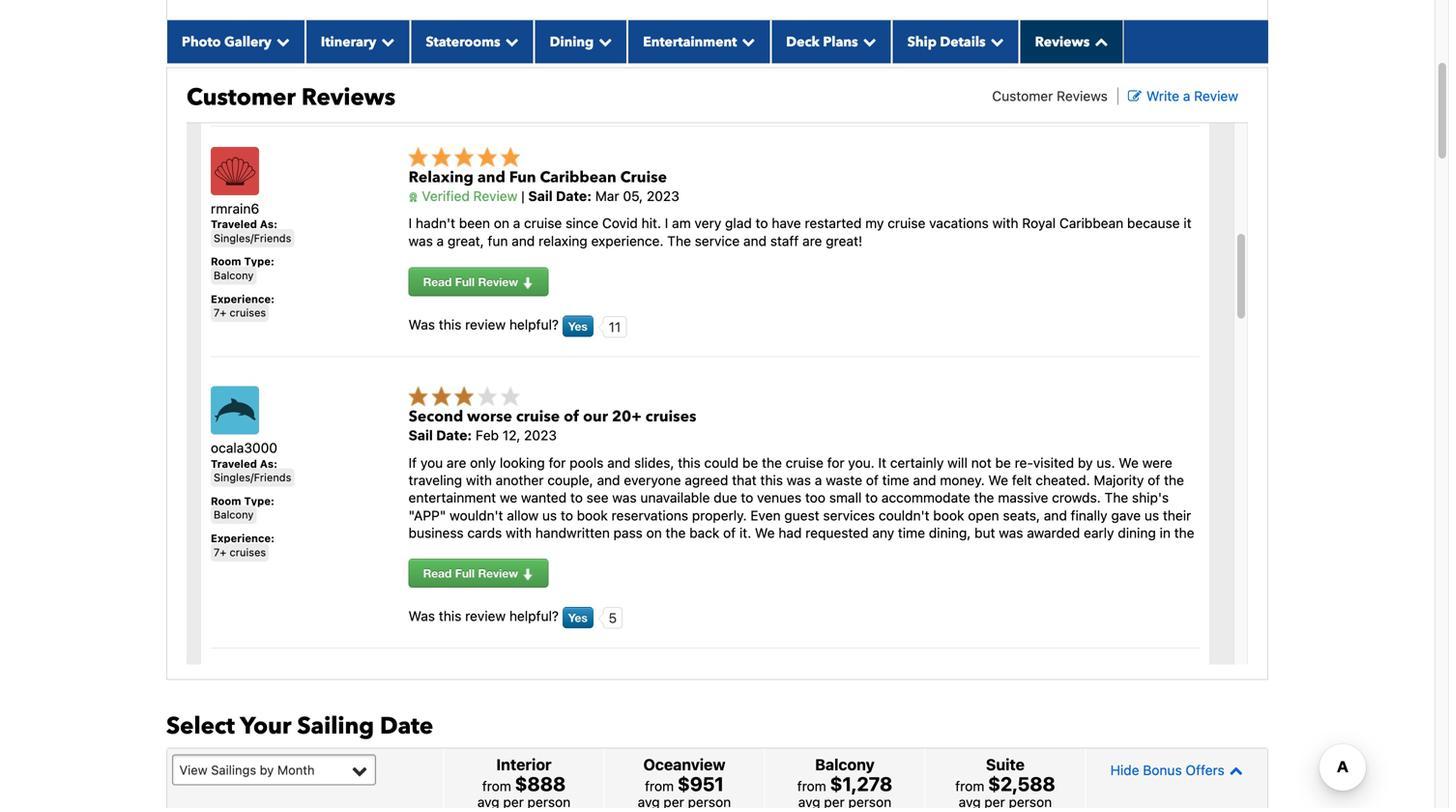 Task type: locate. For each thing, give the bounding box(es) containing it.
caribbean up 'since'
[[540, 167, 617, 188]]

room for second worse cruise of our 20+ cruises
[[211, 495, 241, 508]]

review
[[465, 317, 506, 333], [465, 608, 506, 624]]

staterooms button
[[410, 20, 534, 63]]

from inside from $888
[[482, 778, 511, 794]]

0 vertical spatial room
[[211, 255, 241, 268]]

chevron up image
[[1090, 35, 1108, 48], [1225, 764, 1243, 777]]

1 full from the top
[[455, 275, 475, 289]]

20+
[[612, 406, 642, 427]]

yes button for second worse cruise of our 20+ cruises
[[562, 607, 593, 628]]

chevron down image inside itinerary dropdown button
[[376, 35, 395, 48]]

0 horizontal spatial chevron up image
[[1090, 35, 1108, 48]]

0 vertical spatial 7+
[[214, 307, 227, 319]]

2 read full review button from the top
[[409, 559, 549, 588]]

1 vertical spatial read full review button
[[409, 559, 549, 588]]

1 chevron down image from the left
[[272, 35, 290, 48]]

from for $951
[[645, 778, 674, 794]]

sail left 'feb'
[[409, 427, 433, 443]]

1 chevron down image from the left
[[500, 35, 519, 48]]

chevron down image left itinerary
[[272, 35, 290, 48]]

0 vertical spatial read full review button
[[409, 267, 549, 296]]

1 horizontal spatial a
[[513, 215, 520, 231]]

chevron down image inside dining dropdown button
[[594, 35, 612, 48]]

cruise left the of
[[516, 406, 560, 427]]

1 read full review from the top
[[423, 275, 521, 289]]

1 horizontal spatial caribbean
[[1060, 215, 1124, 231]]

great,
[[448, 233, 484, 249]]

sailings
[[211, 763, 256, 777]]

1 yes button from the top
[[562, 316, 593, 337]]

room down ocala3000 traveled as: singles/friends
[[211, 495, 241, 508]]

1 vertical spatial date:
[[436, 427, 472, 443]]

date: up 'since'
[[556, 188, 592, 204]]

1 vertical spatial review
[[465, 608, 506, 624]]

yes for relaxing and fun caribbean cruise
[[568, 320, 588, 333]]

|
[[521, 188, 525, 204]]

5 chevron down image from the left
[[986, 35, 1004, 48]]

0 vertical spatial yes button
[[562, 316, 593, 337]]

0 horizontal spatial caribbean
[[540, 167, 617, 188]]

main content
[[157, 0, 1278, 808]]

0 vertical spatial this
[[439, 317, 462, 333]]

1 vertical spatial yes
[[568, 611, 588, 625]]

0 vertical spatial yes
[[568, 320, 588, 333]]

great!
[[826, 233, 863, 249]]

1 vertical spatial 2023
[[524, 427, 557, 443]]

balcony
[[214, 269, 254, 282], [214, 509, 254, 521], [815, 755, 875, 774]]

2 type: from the top
[[244, 495, 274, 508]]

been
[[459, 215, 490, 231]]

2 experience: from the top
[[211, 532, 275, 545]]

1 vertical spatial a
[[513, 215, 520, 231]]

1 horizontal spatial chevron down image
[[594, 35, 612, 48]]

experience: 7+ cruises down rmrain6 traveled as: singles/friends
[[211, 293, 275, 319]]

2 as: from the top
[[260, 458, 277, 470]]

1 horizontal spatial i
[[665, 215, 668, 231]]

yes button left 11
[[562, 316, 593, 337]]

2 traveled from the top
[[211, 458, 257, 470]]

0 vertical spatial read
[[423, 275, 452, 289]]

2 was from the top
[[409, 608, 435, 624]]

traveled down rmrain6
[[211, 218, 257, 231]]

photo
[[182, 33, 221, 51]]

oceanview
[[643, 755, 726, 774]]

2 yes button from the top
[[562, 607, 593, 628]]

0 vertical spatial traveled
[[211, 218, 257, 231]]

rmrain6 image
[[211, 147, 259, 195]]

1 singles/friends from the top
[[214, 232, 291, 244]]

2 7+ from the top
[[214, 546, 227, 559]]

from for $888
[[482, 778, 511, 794]]

2 read full review from the top
[[423, 567, 521, 580]]

chevron down image for photo gallery
[[272, 35, 290, 48]]

i left am
[[665, 215, 668, 231]]

2 horizontal spatial a
[[1183, 88, 1191, 104]]

helpful? for second worse cruise of our 20+ cruises
[[509, 608, 559, 624]]

1 vertical spatial was this review helpful? yes
[[409, 608, 588, 625]]

1 vertical spatial balcony
[[214, 509, 254, 521]]

0 vertical spatial chevron up image
[[1090, 35, 1108, 48]]

very
[[695, 215, 721, 231]]

yes
[[568, 320, 588, 333], [568, 611, 588, 625]]

deck plans button
[[771, 20, 892, 63]]

read full review button for second worse cruise of our 20+ cruises
[[409, 559, 549, 588]]

was this review helpful? yes
[[409, 317, 588, 333], [409, 608, 588, 625]]

4 chevron down image from the left
[[858, 35, 877, 48]]

0 vertical spatial date:
[[556, 188, 592, 204]]

2 chevron down image from the left
[[376, 35, 395, 48]]

helpful?
[[509, 317, 559, 333], [509, 608, 559, 624]]

chevron down image for entertainment
[[737, 35, 755, 48]]

2 full from the top
[[455, 567, 475, 580]]

plans
[[823, 33, 858, 51]]

type: down ocala3000 traveled as: singles/friends
[[244, 495, 274, 508]]

from left $1,278
[[797, 778, 826, 794]]

chevron down image left entertainment
[[594, 35, 612, 48]]

as: for relaxing and fun caribbean cruise
[[260, 218, 277, 231]]

date:
[[556, 188, 592, 204], [436, 427, 472, 443]]

1 review from the top
[[465, 317, 506, 333]]

chevron down image left deck
[[737, 35, 755, 48]]

dining button
[[534, 20, 628, 63]]

2 chevron down image from the left
[[594, 35, 612, 48]]

2023 right 12,
[[524, 427, 557, 443]]

1 was from the top
[[409, 317, 435, 333]]

our
[[583, 406, 608, 427]]

sail inside second worse cruise of our 20+ cruises sail date: feb 12, 2023
[[409, 427, 433, 443]]

yes button for relaxing and fun caribbean cruise
[[562, 316, 593, 337]]

0 vertical spatial was this review helpful? yes
[[409, 317, 588, 333]]

1 from from the left
[[482, 778, 511, 794]]

as: inside rmrain6 traveled as: singles/friends
[[260, 218, 277, 231]]

singles/friends inside ocala3000 traveled as: singles/friends
[[214, 471, 291, 484]]

0 vertical spatial helpful?
[[509, 317, 559, 333]]

and down to
[[743, 233, 767, 249]]

customer down reviews dropdown button
[[992, 88, 1053, 104]]

customer down gallery
[[187, 82, 296, 113]]

2023
[[647, 188, 679, 204], [524, 427, 557, 443]]

1 vertical spatial full
[[455, 567, 475, 580]]

1 experience: 7+ cruises from the top
[[211, 293, 275, 319]]

$888
[[515, 772, 566, 795]]

1 room type: balcony from the top
[[211, 255, 274, 282]]

7+ down rmrain6 traveled as: singles/friends
[[214, 307, 227, 319]]

ocala3000
[[211, 440, 277, 456]]

1 vertical spatial cruises
[[646, 406, 697, 427]]

chevron up image right bonus
[[1225, 764, 1243, 777]]

1 vertical spatial chevron up image
[[1225, 764, 1243, 777]]

1 vertical spatial 7+
[[214, 546, 227, 559]]

cruises down ocala3000 traveled as: singles/friends
[[230, 546, 266, 559]]

helpful? left 5
[[509, 608, 559, 624]]

read full review for relaxing and fun caribbean cruise
[[423, 275, 521, 289]]

chevron down image for ship details
[[986, 35, 1004, 48]]

2 vertical spatial cruises
[[230, 546, 266, 559]]

this
[[439, 317, 462, 333], [439, 608, 462, 624]]

a right on
[[513, 215, 520, 231]]

0 horizontal spatial i
[[409, 215, 412, 231]]

sail right | at left top
[[528, 188, 553, 204]]

1 vertical spatial traveled
[[211, 458, 257, 470]]

ship details button
[[892, 20, 1020, 63]]

experience: 7+ cruises down ocala3000 traveled as: singles/friends
[[211, 532, 275, 559]]

chevron up image inside reviews dropdown button
[[1090, 35, 1108, 48]]

2 vertical spatial a
[[437, 233, 444, 249]]

verified
[[422, 188, 470, 204]]

and
[[477, 167, 505, 188], [512, 233, 535, 249], [743, 233, 767, 249]]

from for $1,278
[[797, 778, 826, 794]]

1 vertical spatial singles/friends
[[214, 471, 291, 484]]

singles/friends inside rmrain6 traveled as: singles/friends
[[214, 232, 291, 244]]

date: left 'feb'
[[436, 427, 472, 443]]

full
[[455, 275, 475, 289], [455, 567, 475, 580]]

0 vertical spatial sail
[[528, 188, 553, 204]]

was for second worse cruise of our 20+ cruises
[[409, 608, 435, 624]]

cruises for relaxing and fun caribbean cruise
[[230, 307, 266, 319]]

caribbean right the "royal" at top right
[[1060, 215, 1124, 231]]

experience: down ocala3000 traveled as: singles/friends
[[211, 532, 275, 545]]

traveled inside ocala3000 traveled as: singles/friends
[[211, 458, 257, 470]]

chevron down image
[[500, 35, 519, 48], [594, 35, 612, 48]]

1 vertical spatial read
[[423, 567, 452, 580]]

1 vertical spatial experience:
[[211, 532, 275, 545]]

2 review from the top
[[465, 608, 506, 624]]

4 from from the left
[[955, 778, 985, 794]]

0 vertical spatial was
[[409, 317, 435, 333]]

1 i from the left
[[409, 215, 412, 231]]

yes button left 5
[[562, 607, 593, 628]]

0 horizontal spatial date:
[[436, 427, 472, 443]]

from down the oceanview on the bottom of the page
[[645, 778, 674, 794]]

experience:
[[211, 293, 275, 305], [211, 532, 275, 545]]

1 vertical spatial as:
[[260, 458, 277, 470]]

1 helpful? from the top
[[509, 317, 559, 333]]

1 experience: from the top
[[211, 293, 275, 305]]

as: inside ocala3000 traveled as: singles/friends
[[260, 458, 277, 470]]

1 vertical spatial this
[[439, 608, 462, 624]]

to
[[756, 215, 768, 231]]

singles/friends down rmrain6
[[214, 232, 291, 244]]

2 room type: balcony from the top
[[211, 495, 274, 521]]

write a review
[[1147, 88, 1238, 104]]

dining
[[550, 33, 594, 51]]

1 horizontal spatial date:
[[556, 188, 592, 204]]

3 from from the left
[[797, 778, 826, 794]]

1 vertical spatial read full review
[[423, 567, 521, 580]]

2 experience: 7+ cruises from the top
[[211, 532, 275, 559]]

itinerary
[[321, 33, 376, 51]]

chevron down image inside ship details 'dropdown button'
[[986, 35, 1004, 48]]

from left "$2,588"
[[955, 778, 985, 794]]

cruises right 20+
[[646, 406, 697, 427]]

1 vertical spatial helpful?
[[509, 608, 559, 624]]

reviews
[[1035, 33, 1090, 51], [301, 82, 395, 113], [1057, 88, 1108, 104]]

from
[[482, 778, 511, 794], [645, 778, 674, 794], [797, 778, 826, 794], [955, 778, 985, 794]]

1 read from the top
[[423, 275, 452, 289]]

helpful? left 11
[[509, 317, 559, 333]]

and left fun
[[477, 167, 505, 188]]

room down rmrain6 traveled as: singles/friends
[[211, 255, 241, 268]]

staterooms
[[426, 33, 500, 51]]

0 vertical spatial singles/friends
[[214, 232, 291, 244]]

room type: balcony
[[211, 255, 274, 282], [211, 495, 274, 521]]

1 vertical spatial was
[[409, 608, 435, 624]]

cruises for second worse cruise of our 20+ cruises
[[230, 546, 266, 559]]

experience: down rmrain6 traveled as: singles/friends
[[211, 293, 275, 305]]

a down hadn't
[[437, 233, 444, 249]]

small verified icon image
[[409, 192, 418, 202]]

2 yes from the top
[[568, 611, 588, 625]]

photo gallery button
[[166, 20, 305, 63]]

0 vertical spatial room type: balcony
[[211, 255, 274, 282]]

from inside from $1,278
[[797, 778, 826, 794]]

room for relaxing and fun caribbean cruise
[[211, 255, 241, 268]]

0 vertical spatial read full review
[[423, 275, 521, 289]]

1 vertical spatial yes button
[[562, 607, 593, 628]]

traveled down ocala3000
[[211, 458, 257, 470]]

customer reviews down reviews dropdown button
[[992, 88, 1108, 104]]

7+ down ocala3000 traveled as: singles/friends
[[214, 546, 227, 559]]

feb
[[476, 427, 499, 443]]

room type: balcony down rmrain6 traveled as: singles/friends
[[211, 255, 274, 282]]

chevron down image left dining
[[500, 35, 519, 48]]

1 vertical spatial room type: balcony
[[211, 495, 274, 521]]

2 was this review helpful? yes from the top
[[409, 608, 588, 625]]

1 traveled from the top
[[211, 218, 257, 231]]

view
[[179, 763, 208, 777]]

0 vertical spatial experience: 7+ cruises
[[211, 293, 275, 319]]

1 horizontal spatial sail
[[528, 188, 553, 204]]

hadn't
[[416, 215, 455, 231]]

chevron down image inside deck plans dropdown button
[[858, 35, 877, 48]]

2 from from the left
[[645, 778, 674, 794]]

0 vertical spatial cruises
[[230, 307, 266, 319]]

experience: 7+ cruises for relaxing and fun caribbean cruise
[[211, 293, 275, 319]]

i up 'was'
[[409, 215, 412, 231]]

a
[[1183, 88, 1191, 104], [513, 215, 520, 231], [437, 233, 444, 249]]

2 read from the top
[[423, 567, 452, 580]]

0 vertical spatial 2023
[[647, 188, 679, 204]]

date: inside second worse cruise of our 20+ cruises sail date: feb 12, 2023
[[436, 427, 472, 443]]

chevron down image
[[272, 35, 290, 48], [376, 35, 395, 48], [737, 35, 755, 48], [858, 35, 877, 48], [986, 35, 1004, 48]]

2023 up hit.
[[647, 188, 679, 204]]

1 this from the top
[[439, 317, 462, 333]]

entertainment button
[[628, 20, 771, 63]]

2 vertical spatial balcony
[[815, 755, 875, 774]]

0 horizontal spatial sail
[[409, 427, 433, 443]]

1 vertical spatial caribbean
[[1060, 215, 1124, 231]]

2 this from the top
[[439, 608, 462, 624]]

from inside from $2,588
[[955, 778, 985, 794]]

0 vertical spatial as:
[[260, 218, 277, 231]]

1 horizontal spatial 2023
[[647, 188, 679, 204]]

1 vertical spatial sail
[[409, 427, 433, 443]]

1 horizontal spatial customer reviews
[[992, 88, 1108, 104]]

0 vertical spatial balcony
[[214, 269, 254, 282]]

hit.
[[642, 215, 661, 231]]

2 helpful? from the top
[[509, 608, 559, 624]]

as:
[[260, 218, 277, 231], [260, 458, 277, 470]]

read full review
[[423, 275, 521, 289], [423, 567, 521, 580]]

restarted
[[805, 215, 862, 231]]

chevron down image inside the photo gallery dropdown button
[[272, 35, 290, 48]]

chevron up image up customer reviews link at the top right of page
[[1090, 35, 1108, 48]]

chevron up image inside hide bonus offers link
[[1225, 764, 1243, 777]]

type: down rmrain6 traveled as: singles/friends
[[244, 255, 274, 268]]

0 horizontal spatial 2023
[[524, 427, 557, 443]]

0 vertical spatial full
[[455, 275, 475, 289]]

chevron down image left ship
[[858, 35, 877, 48]]

select
[[166, 710, 235, 742]]

1 as: from the top
[[260, 218, 277, 231]]

1 room from the top
[[211, 255, 241, 268]]

traveled
[[211, 218, 257, 231], [211, 458, 257, 470]]

chevron up image for reviews
[[1090, 35, 1108, 48]]

customer
[[187, 82, 296, 113], [992, 88, 1053, 104]]

chevron down image for itinerary
[[376, 35, 395, 48]]

singles/friends for second worse cruise of our 20+ cruises
[[214, 471, 291, 484]]

0 horizontal spatial chevron down image
[[500, 35, 519, 48]]

caribbean inside i hadn't been on a cruise since covid hit.  i am very glad to have restarted my cruise vacations with royal caribbean because it was a great, fun and relaxing experience. the service and staff are great!
[[1060, 215, 1124, 231]]

chevron down image right ship
[[986, 35, 1004, 48]]

1 horizontal spatial chevron up image
[[1225, 764, 1243, 777]]

from down the interior
[[482, 778, 511, 794]]

1 vertical spatial type:
[[244, 495, 274, 508]]

customer reviews down gallery
[[187, 82, 395, 113]]

1 yes from the top
[[568, 320, 588, 333]]

2 singles/friends from the top
[[214, 471, 291, 484]]

chevron down image inside staterooms dropdown button
[[500, 35, 519, 48]]

traveled inside rmrain6 traveled as: singles/friends
[[211, 218, 257, 231]]

2 room from the top
[[211, 495, 241, 508]]

cruises down rmrain6 traveled as: singles/friends
[[230, 307, 266, 319]]

1 vertical spatial experience: 7+ cruises
[[211, 532, 275, 559]]

a right write
[[1183, 88, 1191, 104]]

date
[[380, 710, 433, 742]]

room type: balcony down ocala3000 traveled as: singles/friends
[[211, 495, 274, 521]]

0 horizontal spatial customer reviews
[[187, 82, 395, 113]]

1 type: from the top
[[244, 255, 274, 268]]

0 vertical spatial type:
[[244, 255, 274, 268]]

reviews button
[[1020, 20, 1124, 63]]

yes button
[[562, 316, 593, 337], [562, 607, 593, 628]]

yes left 5
[[568, 611, 588, 625]]

traveled for relaxing and fun caribbean cruise
[[211, 218, 257, 231]]

chevron down image left staterooms at top
[[376, 35, 395, 48]]

full for second worse cruise of our 20+ cruises
[[455, 567, 475, 580]]

chevron down image inside entertainment dropdown button
[[737, 35, 755, 48]]

from inside from $951
[[645, 778, 674, 794]]

1 vertical spatial room
[[211, 495, 241, 508]]

type:
[[244, 255, 274, 268], [244, 495, 274, 508]]

reviews up customer reviews link at the top right of page
[[1035, 33, 1090, 51]]

0 vertical spatial experience:
[[211, 293, 275, 305]]

3 chevron down image from the left
[[737, 35, 755, 48]]

and right 'fun' in the top of the page
[[512, 233, 535, 249]]

singles/friends down ocala3000
[[214, 471, 291, 484]]

1 was this review helpful? yes from the top
[[409, 317, 588, 333]]

1 7+ from the top
[[214, 307, 227, 319]]

yes left 11
[[568, 320, 588, 333]]

0 vertical spatial review
[[465, 317, 506, 333]]

vacations
[[929, 215, 989, 231]]

1 read full review button from the top
[[409, 267, 549, 296]]



Task type: describe. For each thing, give the bounding box(es) containing it.
of
[[564, 406, 579, 427]]

0 horizontal spatial customer
[[187, 82, 296, 113]]

on
[[494, 215, 509, 231]]

the
[[667, 233, 691, 249]]

cruise up relaxing
[[524, 215, 562, 231]]

chevron down image for dining
[[594, 35, 612, 48]]

full for relaxing and fun caribbean cruise
[[455, 275, 475, 289]]

$2,588
[[988, 772, 1055, 795]]

type: for relaxing and fun caribbean cruise
[[244, 255, 274, 268]]

covid
[[602, 215, 638, 231]]

verified review link
[[409, 188, 518, 204]]

| sail date: mar 05, 2023
[[518, 188, 679, 204]]

my
[[865, 215, 884, 231]]

$951
[[678, 772, 724, 795]]

read for relaxing and fun caribbean cruise
[[423, 275, 452, 289]]

helpful? for relaxing and fun caribbean cruise
[[509, 317, 559, 333]]

month
[[277, 763, 315, 777]]

5
[[609, 610, 617, 626]]

reviews left edit image
[[1057, 88, 1108, 104]]

this for relaxing and fun caribbean cruise
[[439, 317, 462, 333]]

0 horizontal spatial and
[[477, 167, 505, 188]]

as: for second worse cruise of our 20+ cruises
[[260, 458, 277, 470]]

since
[[566, 215, 599, 231]]

7+ for relaxing and fun caribbean cruise
[[214, 307, 227, 319]]

was
[[409, 233, 433, 249]]

relaxing
[[409, 167, 474, 188]]

reviews inside dropdown button
[[1035, 33, 1090, 51]]

from $1,278
[[797, 772, 893, 795]]

reviews down itinerary
[[301, 82, 395, 113]]

from $888
[[482, 772, 566, 795]]

write
[[1147, 88, 1180, 104]]

second worse cruise of our 20+ cruises sail date: feb 12, 2023
[[409, 406, 697, 443]]

fun
[[509, 167, 536, 188]]

ship
[[907, 33, 937, 51]]

i hadn't been on a cruise since covid hit.  i am very glad to have restarted my cruise vacations with royal caribbean because it was a great, fun and relaxing experience. the service and staff are great!
[[409, 215, 1192, 249]]

because
[[1127, 215, 1180, 231]]

singles/friends for relaxing and fun caribbean cruise
[[214, 232, 291, 244]]

ocala3000 image
[[211, 386, 259, 435]]

mar
[[595, 188, 619, 204]]

2 i from the left
[[665, 215, 668, 231]]

hide bonus offers link
[[1091, 753, 1263, 787]]

ocala3000 traveled as: singles/friends
[[211, 440, 291, 484]]

write a review link
[[1128, 88, 1238, 104]]

read for second worse cruise of our 20+ cruises
[[423, 567, 452, 580]]

ship details
[[907, 33, 986, 51]]

0 horizontal spatial a
[[437, 233, 444, 249]]

edit image
[[1128, 89, 1142, 103]]

service
[[695, 233, 740, 249]]

cruise right my
[[888, 215, 926, 231]]

gallery
[[224, 33, 272, 51]]

view sailings by month link
[[172, 754, 376, 786]]

was for relaxing and fun caribbean cruise
[[409, 317, 435, 333]]

review for second worse cruise of our 20+ cruises
[[465, 608, 506, 624]]

verified review
[[418, 188, 518, 204]]

was this review helpful? yes for relaxing and fun caribbean cruise
[[409, 317, 588, 333]]

deck plans
[[786, 33, 858, 51]]

have
[[772, 215, 801, 231]]

from $951
[[645, 772, 724, 795]]

are
[[803, 233, 822, 249]]

staff
[[770, 233, 799, 249]]

entertainment
[[643, 33, 737, 51]]

from for $2,588
[[955, 778, 985, 794]]

sailing
[[297, 710, 374, 742]]

select your sailing date
[[166, 710, 433, 742]]

cruises inside second worse cruise of our 20+ cruises sail date: feb 12, 2023
[[646, 406, 697, 427]]

am
[[672, 215, 691, 231]]

balcony for relaxing and fun caribbean cruise
[[214, 269, 254, 282]]

cruise inside second worse cruise of our 20+ cruises sail date: feb 12, 2023
[[516, 406, 560, 427]]

by
[[260, 763, 274, 777]]

12,
[[503, 427, 520, 443]]

review for relaxing and fun caribbean cruise
[[465, 317, 506, 333]]

from $2,588
[[955, 772, 1055, 795]]

traveled for second worse cruise of our 20+ cruises
[[211, 458, 257, 470]]

was this review helpful? yes for second worse cruise of our 20+ cruises
[[409, 608, 588, 625]]

rmrain6 traveled as: singles/friends
[[211, 200, 291, 244]]

interior
[[496, 755, 552, 774]]

1 horizontal spatial and
[[512, 233, 535, 249]]

royal
[[1022, 215, 1056, 231]]

chevron down image for staterooms
[[500, 35, 519, 48]]

relaxing
[[539, 233, 588, 249]]

offers
[[1186, 762, 1225, 778]]

fun
[[488, 233, 508, 249]]

photo gallery
[[182, 33, 272, 51]]

worse
[[467, 406, 512, 427]]

room type: balcony for relaxing and fun caribbean cruise
[[211, 255, 274, 282]]

experience: for relaxing and fun caribbean cruise
[[211, 293, 275, 305]]

2023 inside second worse cruise of our 20+ cruises sail date: feb 12, 2023
[[524, 427, 557, 443]]

chevron up image for hide bonus offers
[[1225, 764, 1243, 777]]

room type: balcony for second worse cruise of our 20+ cruises
[[211, 495, 274, 521]]

yes for second worse cruise of our 20+ cruises
[[568, 611, 588, 625]]

it
[[1184, 215, 1192, 231]]

experience.
[[591, 233, 664, 249]]

details
[[940, 33, 986, 51]]

read full review for second worse cruise of our 20+ cruises
[[423, 567, 521, 580]]

your
[[240, 710, 291, 742]]

main content containing customer reviews
[[157, 0, 1278, 808]]

11
[[609, 319, 621, 335]]

experience: 7+ cruises for second worse cruise of our 20+ cruises
[[211, 532, 275, 559]]

cruise
[[620, 167, 667, 188]]

itinerary button
[[305, 20, 410, 63]]

read full review button for relaxing and fun caribbean cruise
[[409, 267, 549, 296]]

chevron down image for deck plans
[[858, 35, 877, 48]]

with
[[992, 215, 1019, 231]]

this for second worse cruise of our 20+ cruises
[[439, 608, 462, 624]]

7+ for second worse cruise of our 20+ cruises
[[214, 546, 227, 559]]

$1,278
[[830, 772, 893, 795]]

1 horizontal spatial customer
[[992, 88, 1053, 104]]

suite
[[986, 755, 1025, 774]]

rmrain6
[[211, 200, 259, 216]]

experience: for second worse cruise of our 20+ cruises
[[211, 532, 275, 545]]

0 vertical spatial a
[[1183, 88, 1191, 104]]

type: for second worse cruise of our 20+ cruises
[[244, 495, 274, 508]]

customer reviews link
[[992, 88, 1108, 104]]

0 vertical spatial caribbean
[[540, 167, 617, 188]]

glad
[[725, 215, 752, 231]]

bonus
[[1143, 762, 1182, 778]]

view sailings by month
[[179, 763, 315, 777]]

hide bonus offers
[[1111, 762, 1225, 778]]

balcony for second worse cruise of our 20+ cruises
[[214, 509, 254, 521]]

second
[[409, 406, 463, 427]]

2 horizontal spatial and
[[743, 233, 767, 249]]

relaxing and fun caribbean cruise
[[409, 167, 667, 188]]

deck
[[786, 33, 820, 51]]

05,
[[623, 188, 643, 204]]



Task type: vqa. For each thing, say whether or not it's contained in the screenshot.
the 'cruises' corresponding to Second worse cruise of our 20+ cruises
yes



